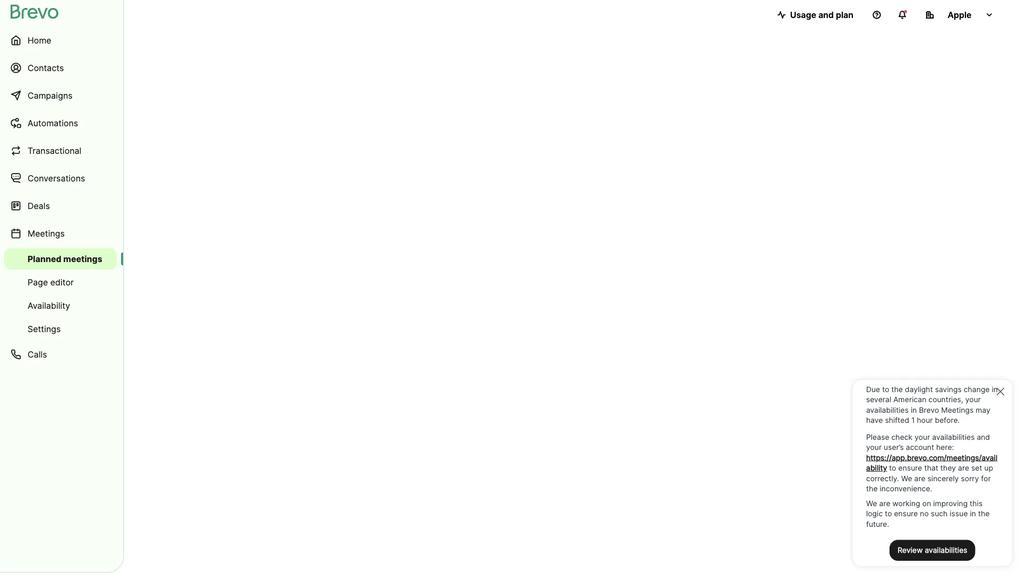 Task type: locate. For each thing, give the bounding box(es) containing it.
apple
[[948, 10, 972, 20]]

transactional link
[[4, 138, 117, 164]]

campaigns
[[28, 90, 73, 101]]

campaigns link
[[4, 83, 117, 108]]

planned meetings link
[[4, 249, 117, 270]]

automations
[[28, 118, 78, 128]]

contacts
[[28, 63, 64, 73]]

contacts link
[[4, 55, 117, 81]]

calls link
[[4, 342, 117, 368]]

apple button
[[918, 4, 1003, 25]]

usage and plan button
[[769, 4, 863, 25]]

calls
[[28, 349, 47, 360]]

availability
[[28, 301, 70, 311]]

deals link
[[4, 193, 117, 219]]

page editor
[[28, 277, 74, 288]]

deals
[[28, 201, 50, 211]]

usage
[[791, 10, 817, 20]]

meetings
[[28, 228, 65, 239]]

page editor link
[[4, 272, 117, 293]]

meetings link
[[4, 221, 117, 246]]

planned
[[28, 254, 61, 264]]



Task type: describe. For each thing, give the bounding box(es) containing it.
settings
[[28, 324, 61, 334]]

transactional
[[28, 146, 81, 156]]

settings link
[[4, 319, 117, 340]]

meetings
[[63, 254, 102, 264]]

page
[[28, 277, 48, 288]]

home
[[28, 35, 51, 45]]

home link
[[4, 28, 117, 53]]

automations link
[[4, 110, 117, 136]]

planned meetings
[[28, 254, 102, 264]]

usage and plan
[[791, 10, 854, 20]]

availability link
[[4, 295, 117, 317]]

editor
[[50, 277, 74, 288]]

conversations
[[28, 173, 85, 184]]

conversations link
[[4, 166, 117, 191]]

plan
[[836, 10, 854, 20]]

and
[[819, 10, 834, 20]]



Task type: vqa. For each thing, say whether or not it's contained in the screenshot.
Home LINK
yes



